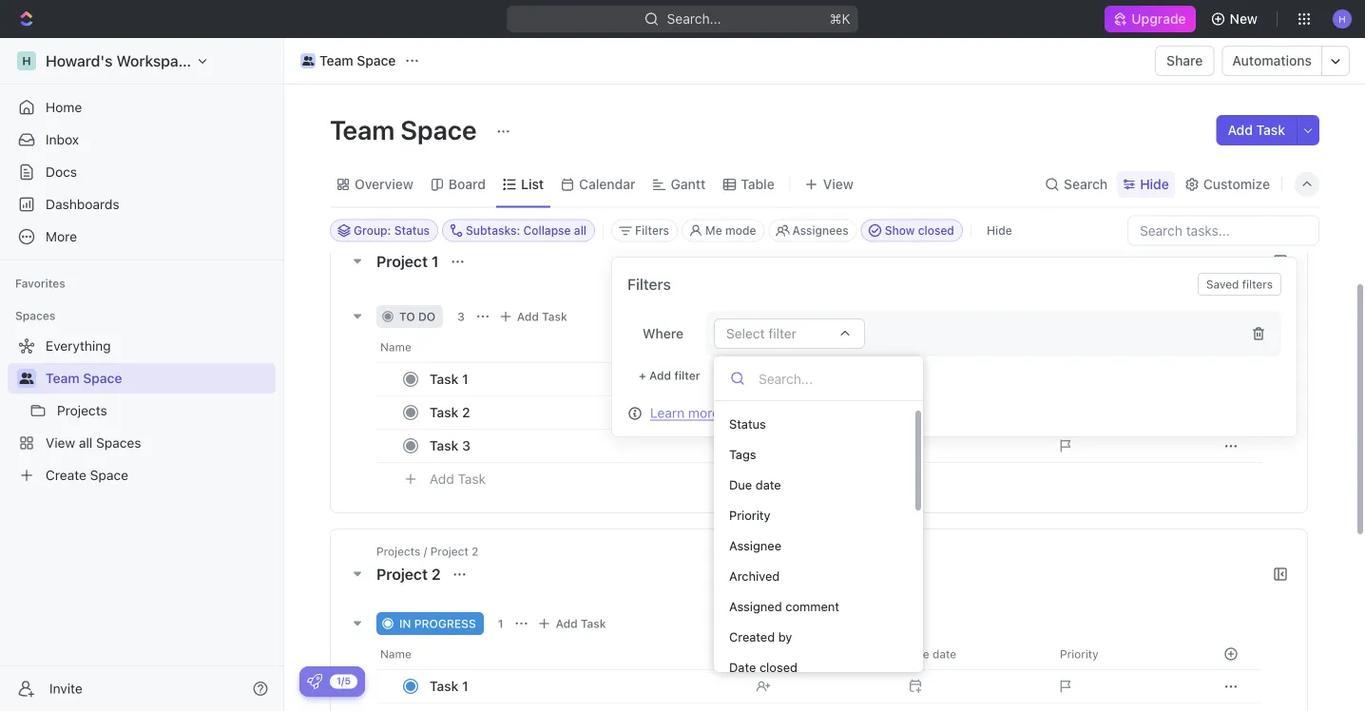 Task type: vqa. For each thing, say whether or not it's contained in the screenshot.
tree
no



Task type: locate. For each thing, give the bounding box(es) containing it.
task 3 link
[[425, 432, 741, 460]]

task up customize
[[1257, 122, 1286, 138]]

‎task 1
[[430, 371, 469, 387]]

new button
[[1204, 4, 1270, 34]]

to
[[399, 310, 415, 323]]

2 vertical spatial team space
[[46, 370, 122, 386]]

filter up more
[[675, 369, 701, 382]]

1 vertical spatial filter
[[675, 369, 701, 382]]

favorites
[[15, 277, 65, 290]]

1 vertical spatial ‎task
[[430, 405, 459, 420]]

0 horizontal spatial hide
[[987, 224, 1013, 237]]

add task button up task 1 link
[[533, 612, 614, 635]]

‎task 1 link
[[425, 366, 741, 393]]

0 horizontal spatial space
[[83, 370, 122, 386]]

0 vertical spatial user group image
[[302, 56, 314, 66]]

progress
[[414, 617, 476, 631]]

sidebar navigation
[[0, 38, 284, 711]]

task 1
[[430, 679, 469, 694]]

table
[[741, 176, 775, 192]]

learn more about filters
[[651, 405, 797, 421]]

assignees button
[[769, 219, 858, 242]]

team space inside 'team space' tree
[[46, 370, 122, 386]]

1 horizontal spatial space
[[357, 53, 396, 68]]

1/5
[[337, 676, 351, 687]]

space
[[357, 53, 396, 68], [401, 114, 477, 145], [83, 370, 122, 386]]

2 up in progress
[[432, 565, 441, 583]]

2 for project 2
[[432, 565, 441, 583]]

⌘k
[[830, 11, 851, 27]]

‎task up ‎task 2 on the bottom
[[430, 371, 459, 387]]

1 horizontal spatial filters
[[1243, 278, 1273, 291]]

add task button
[[1217, 115, 1297, 146], [494, 305, 575, 328], [421, 468, 494, 491], [533, 612, 614, 635]]

assignees
[[793, 224, 849, 237]]

team
[[320, 53, 353, 68], [330, 114, 395, 145], [46, 370, 80, 386]]

2 vertical spatial team
[[46, 370, 80, 386]]

team inside tree
[[46, 370, 80, 386]]

search
[[1064, 176, 1108, 192]]

0 vertical spatial team
[[320, 53, 353, 68]]

1 up ‎task 2 on the bottom
[[462, 371, 469, 387]]

2 up task 3
[[462, 405, 470, 420]]

calendar
[[579, 176, 636, 192]]

1 vertical spatial team space link
[[46, 363, 272, 394]]

due date
[[729, 478, 781, 492]]

team space link
[[296, 49, 401, 72], [46, 363, 272, 394]]

3 down ‎task 2 on the bottom
[[462, 438, 471, 454]]

filter
[[769, 326, 797, 341], [675, 369, 701, 382]]

new
[[1230, 11, 1258, 27]]

0 vertical spatial filter
[[769, 326, 797, 341]]

0 vertical spatial project
[[377, 253, 428, 271]]

2 ‎task from the top
[[430, 405, 459, 420]]

assigned
[[729, 600, 782, 614]]

0 vertical spatial filters
[[1243, 278, 1273, 291]]

0 vertical spatial hide
[[1141, 176, 1170, 192]]

1
[[432, 253, 439, 271], [462, 371, 469, 387], [498, 617, 504, 631], [462, 679, 469, 694]]

‎task down ‎task 1
[[430, 405, 459, 420]]

task up ‎task 1 link
[[542, 310, 568, 323]]

1 vertical spatial user group image
[[19, 373, 34, 384]]

2 horizontal spatial space
[[401, 114, 477, 145]]

date
[[756, 478, 781, 492]]

0 vertical spatial 2
[[462, 405, 470, 420]]

customize button
[[1179, 171, 1276, 198]]

more
[[689, 405, 720, 421]]

board
[[449, 176, 486, 192]]

2 vertical spatial space
[[83, 370, 122, 386]]

team space
[[320, 53, 396, 68], [330, 114, 483, 145], [46, 370, 122, 386]]

1 for task 1
[[462, 679, 469, 694]]

2
[[462, 405, 470, 420], [432, 565, 441, 583]]

upgrade link
[[1105, 6, 1196, 32]]

‎task
[[430, 371, 459, 387], [430, 405, 459, 420]]

1 down "progress"
[[462, 679, 469, 694]]

0 vertical spatial team space link
[[296, 49, 401, 72]]

home link
[[8, 92, 276, 123]]

0 vertical spatial ‎task
[[430, 371, 459, 387]]

filters right saved
[[1243, 278, 1273, 291]]

inbox link
[[8, 125, 276, 155]]

add down task 3
[[430, 471, 454, 487]]

project up to
[[377, 253, 428, 271]]

project for project 2
[[377, 565, 428, 583]]

docs link
[[8, 157, 276, 187]]

by
[[779, 630, 793, 644]]

0 vertical spatial team space
[[320, 53, 396, 68]]

priority
[[729, 508, 771, 523]]

project up in
[[377, 565, 428, 583]]

add task button up ‎task 1 link
[[494, 305, 575, 328]]

3 right the do
[[458, 310, 465, 323]]

created by
[[729, 630, 793, 644]]

1 horizontal spatial hide
[[1141, 176, 1170, 192]]

1 ‎task from the top
[[430, 371, 459, 387]]

0 horizontal spatial filters
[[762, 405, 797, 421]]

1 vertical spatial 3
[[462, 438, 471, 454]]

task 3
[[430, 438, 471, 454]]

date
[[729, 661, 756, 675]]

1 horizontal spatial filter
[[769, 326, 797, 341]]

1 vertical spatial project
[[377, 565, 428, 583]]

overview link
[[351, 171, 414, 198]]

automations
[[1233, 53, 1312, 68]]

1 horizontal spatial 2
[[462, 405, 470, 420]]

add task down task 3
[[430, 471, 486, 487]]

0 horizontal spatial user group image
[[19, 373, 34, 384]]

created
[[729, 630, 775, 644]]

1 horizontal spatial user group image
[[302, 56, 314, 66]]

inbox
[[46, 132, 79, 147]]

hide
[[1141, 176, 1170, 192], [987, 224, 1013, 237]]

task
[[1257, 122, 1286, 138], [542, 310, 568, 323], [430, 438, 459, 454], [458, 471, 486, 487], [581, 617, 606, 631], [430, 679, 459, 694]]

about
[[724, 405, 759, 421]]

where
[[643, 326, 684, 341]]

project 2
[[377, 565, 445, 583]]

in progress
[[399, 617, 476, 631]]

add task
[[1228, 122, 1286, 138], [517, 310, 568, 323], [430, 471, 486, 487], [556, 617, 606, 631]]

3
[[458, 310, 465, 323], [462, 438, 471, 454]]

add
[[1228, 122, 1253, 138], [517, 310, 539, 323], [650, 369, 672, 382], [430, 471, 454, 487], [556, 617, 578, 631]]

1 vertical spatial team space
[[330, 114, 483, 145]]

add task button down task 3
[[421, 468, 494, 491]]

hide button
[[1118, 171, 1175, 198]]

filters
[[1243, 278, 1273, 291], [762, 405, 797, 421]]

‎task for ‎task 2
[[430, 405, 459, 420]]

add right +
[[650, 369, 672, 382]]

due
[[729, 478, 753, 492]]

filter right select
[[769, 326, 797, 341]]

2 project from the top
[[377, 565, 428, 583]]

select
[[727, 326, 765, 341]]

0 vertical spatial space
[[357, 53, 396, 68]]

tags
[[729, 447, 757, 462]]

gantt link
[[667, 171, 706, 198]]

1 up the do
[[432, 253, 439, 271]]

list
[[521, 176, 544, 192]]

space inside 'team space' tree
[[83, 370, 122, 386]]

1 vertical spatial 2
[[432, 565, 441, 583]]

0 horizontal spatial team space link
[[46, 363, 272, 394]]

0 horizontal spatial filter
[[675, 369, 701, 382]]

1 vertical spatial hide
[[987, 224, 1013, 237]]

task down ‎task 2 on the bottom
[[430, 438, 459, 454]]

1 project from the top
[[377, 253, 428, 271]]

1 right "progress"
[[498, 617, 504, 631]]

0 horizontal spatial 2
[[432, 565, 441, 583]]

filters right about
[[762, 405, 797, 421]]

task up task 1 link
[[581, 617, 606, 631]]

add task up customize
[[1228, 122, 1286, 138]]

user group image
[[302, 56, 314, 66], [19, 373, 34, 384]]

1 vertical spatial space
[[401, 114, 477, 145]]

‎task 2 link
[[425, 399, 741, 427]]



Task type: describe. For each thing, give the bounding box(es) containing it.
assignee
[[729, 539, 782, 553]]

task down "progress"
[[430, 679, 459, 694]]

home
[[46, 99, 82, 115]]

+ add filter
[[639, 369, 701, 382]]

filters button
[[612, 219, 678, 242]]

onboarding checklist button image
[[307, 674, 322, 690]]

docs
[[46, 164, 77, 180]]

spaces
[[15, 309, 56, 322]]

task 1 link
[[425, 673, 741, 700]]

share button
[[1156, 46, 1215, 76]]

1 horizontal spatial team space link
[[296, 49, 401, 72]]

select filter button
[[714, 319, 865, 349]]

filter inside dropdown button
[[769, 326, 797, 341]]

do
[[418, 310, 436, 323]]

add up ‎task 1 link
[[517, 310, 539, 323]]

list link
[[517, 171, 544, 198]]

closed
[[760, 661, 798, 675]]

1 vertical spatial team
[[330, 114, 395, 145]]

search button
[[1040, 171, 1114, 198]]

invite
[[49, 681, 83, 697]]

share
[[1167, 53, 1203, 68]]

user group image inside 'team space' tree
[[19, 373, 34, 384]]

user group image inside team space link
[[302, 56, 314, 66]]

add up customize
[[1228, 122, 1253, 138]]

project for project 1
[[377, 253, 428, 271]]

1 vertical spatial filters
[[762, 405, 797, 421]]

dashboards link
[[8, 189, 276, 220]]

board link
[[445, 171, 486, 198]]

date closed
[[729, 661, 798, 675]]

saved filters
[[1207, 278, 1273, 291]]

to do
[[399, 310, 436, 323]]

search...
[[667, 11, 721, 27]]

favorites button
[[8, 272, 73, 295]]

in
[[399, 617, 411, 631]]

learn
[[651, 405, 685, 421]]

saved
[[1207, 278, 1240, 291]]

add task button up customize
[[1217, 115, 1297, 146]]

overview
[[355, 176, 414, 192]]

hide inside button
[[987, 224, 1013, 237]]

onboarding checklist button element
[[307, 674, 322, 690]]

customize
[[1204, 176, 1271, 192]]

Search tasks... text field
[[1129, 216, 1319, 245]]

hide inside dropdown button
[[1141, 176, 1170, 192]]

2 for ‎task 2
[[462, 405, 470, 420]]

add up task 1 link
[[556, 617, 578, 631]]

team space link inside tree
[[46, 363, 272, 394]]

‎task 2
[[430, 405, 470, 420]]

calendar link
[[575, 171, 636, 198]]

Search... text field
[[759, 364, 907, 393]]

learn more about filters link
[[651, 405, 797, 421]]

task down task 3
[[458, 471, 486, 487]]

automations button
[[1223, 47, 1322, 75]]

+
[[639, 369, 646, 382]]

select filter
[[727, 326, 797, 341]]

upgrade
[[1132, 11, 1187, 27]]

status
[[729, 417, 766, 431]]

assigned comment
[[729, 600, 840, 614]]

1 for ‎task 1
[[462, 371, 469, 387]]

gantt
[[671, 176, 706, 192]]

comment
[[786, 600, 840, 614]]

1 for project 1
[[432, 253, 439, 271]]

0 vertical spatial 3
[[458, 310, 465, 323]]

add task up task 1 link
[[556, 617, 606, 631]]

add task up ‎task 1 link
[[517, 310, 568, 323]]

team space tree
[[8, 331, 276, 491]]

project 1
[[377, 253, 443, 271]]

archived
[[729, 569, 780, 583]]

filters
[[635, 224, 670, 237]]

hide button
[[979, 219, 1020, 242]]

dashboards
[[46, 196, 119, 212]]

table link
[[737, 171, 775, 198]]

‎task for ‎task 1
[[430, 371, 459, 387]]



